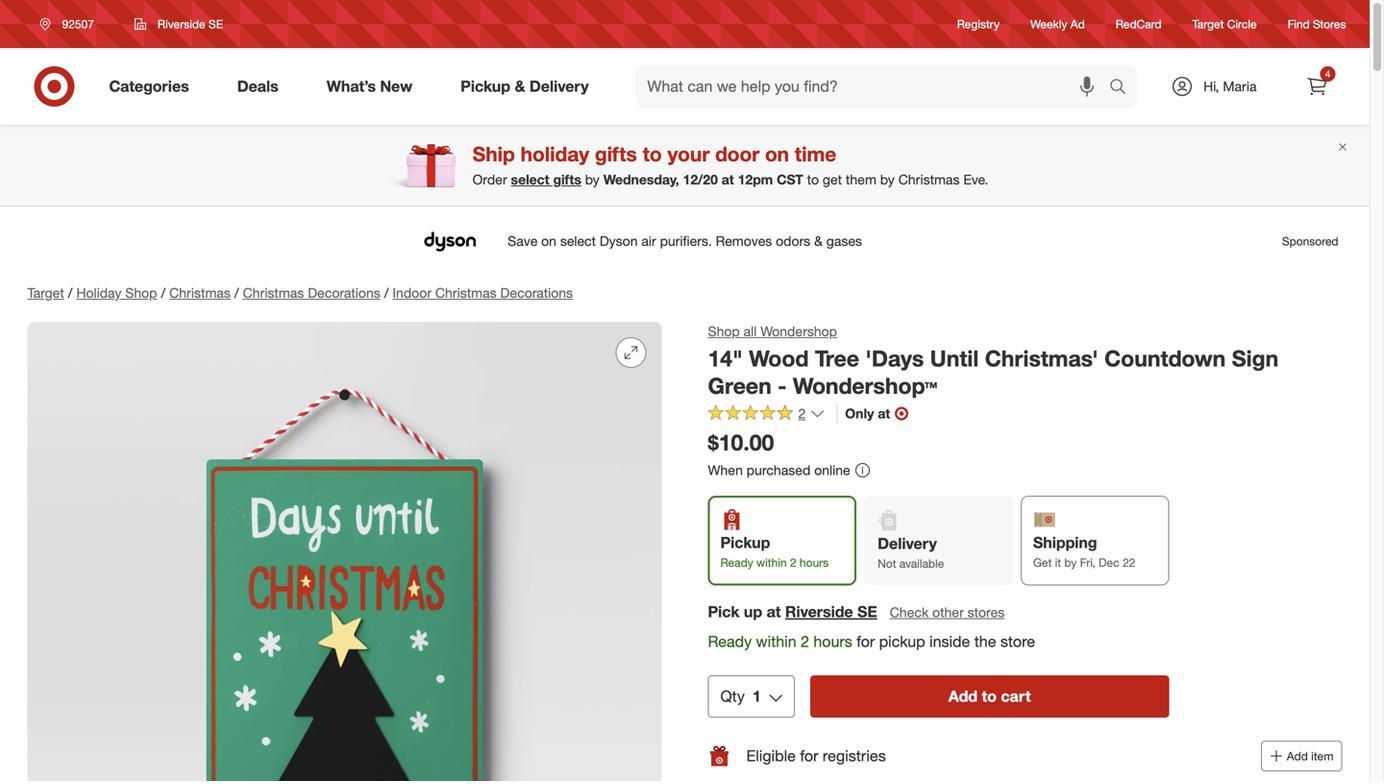 Task type: vqa. For each thing, say whether or not it's contained in the screenshot.


Task type: locate. For each thing, give the bounding box(es) containing it.
gifts
[[595, 142, 637, 166], [553, 171, 581, 188]]

4 / from the left
[[384, 284, 389, 301]]

add inside button
[[1287, 749, 1308, 764]]

by right it
[[1064, 556, 1077, 570]]

circle
[[1227, 17, 1257, 31]]

&
[[515, 77, 525, 96]]

gifts up 'wednesday,'
[[595, 142, 637, 166]]

1 vertical spatial for
[[800, 747, 818, 766]]

0 vertical spatial at
[[722, 171, 734, 188]]

shipping
[[1033, 534, 1097, 552]]

riverside up the ready within 2 hours for pickup inside the store
[[785, 602, 853, 621]]

0 horizontal spatial target
[[27, 284, 64, 301]]

0 horizontal spatial at
[[722, 171, 734, 188]]

stores
[[1313, 17, 1346, 31]]

by right them at the right of the page
[[880, 171, 895, 188]]

/ left christmas link
[[161, 284, 165, 301]]

shop left all
[[708, 323, 740, 340]]

2
[[798, 405, 806, 422], [790, 556, 796, 570], [801, 632, 809, 651]]

to up 'wednesday,'
[[643, 142, 662, 166]]

riverside inside dropdown button
[[157, 17, 205, 31]]

0 vertical spatial ready
[[720, 556, 753, 570]]

1 horizontal spatial riverside
[[785, 602, 853, 621]]

1 vertical spatial target
[[27, 284, 64, 301]]

hours up riverside se button
[[800, 556, 829, 570]]

2 horizontal spatial by
[[1064, 556, 1077, 570]]

add
[[948, 687, 978, 706], [1287, 749, 1308, 764]]

at right only
[[878, 405, 890, 422]]

hours down riverside se button
[[813, 632, 852, 651]]

2 decorations from the left
[[500, 284, 573, 301]]

14&#34; wood tree &#39;days until christmas&#39; countdown sign green - wondershop&#8482;, 1 of 6 image
[[27, 322, 662, 781]]

delivery right &
[[529, 77, 589, 96]]

2 left only
[[798, 405, 806, 422]]

1 vertical spatial gifts
[[553, 171, 581, 188]]

add item button
[[1261, 741, 1342, 772]]

the
[[974, 632, 996, 651]]

tree
[[815, 345, 859, 372]]

target
[[1192, 17, 1224, 31], [27, 284, 64, 301]]

get
[[823, 171, 842, 188]]

0 horizontal spatial pickup
[[461, 77, 510, 96]]

by inside shipping get it by fri, dec 22
[[1064, 556, 1077, 570]]

1 horizontal spatial add
[[1287, 749, 1308, 764]]

for
[[857, 632, 875, 651], [800, 747, 818, 766]]

within inside pickup ready within 2 hours
[[756, 556, 787, 570]]

add inside "button"
[[948, 687, 978, 706]]

target circle link
[[1192, 16, 1257, 32]]

ready
[[720, 556, 753, 570], [708, 632, 752, 651]]

delivery
[[529, 77, 589, 96], [878, 535, 937, 553]]

for left "pickup" at the bottom right
[[857, 632, 875, 651]]

1 horizontal spatial decorations
[[500, 284, 573, 301]]

time
[[795, 142, 836, 166]]

0 horizontal spatial add
[[948, 687, 978, 706]]

1 horizontal spatial by
[[880, 171, 895, 188]]

pick up at riverside se
[[708, 602, 877, 621]]

/ right christmas link
[[234, 284, 239, 301]]

delivery not available
[[878, 535, 944, 571]]

1 vertical spatial at
[[878, 405, 890, 422]]

when
[[708, 462, 743, 478]]

riverside up categories link
[[157, 17, 205, 31]]

target link
[[27, 284, 64, 301]]

0 vertical spatial target
[[1192, 17, 1224, 31]]

1 vertical spatial delivery
[[878, 535, 937, 553]]

store
[[1000, 632, 1035, 651]]

target left holiday
[[27, 284, 64, 301]]

1 vertical spatial 2
[[790, 556, 796, 570]]

1 vertical spatial se
[[857, 602, 877, 621]]

1 horizontal spatial target
[[1192, 17, 1224, 31]]

gifts down holiday
[[553, 171, 581, 188]]

within
[[756, 556, 787, 570], [756, 632, 796, 651]]

what's
[[327, 77, 376, 96]]

ready inside pickup ready within 2 hours
[[720, 556, 753, 570]]

0 vertical spatial shop
[[125, 284, 157, 301]]

by
[[585, 171, 600, 188], [880, 171, 895, 188], [1064, 556, 1077, 570]]

ready down pick
[[708, 632, 752, 651]]

0 horizontal spatial for
[[800, 747, 818, 766]]

add left cart
[[948, 687, 978, 706]]

1 horizontal spatial gifts
[[595, 142, 637, 166]]

1 horizontal spatial delivery
[[878, 535, 937, 553]]

at down the door
[[722, 171, 734, 188]]

2 vertical spatial to
[[982, 687, 997, 706]]

hi,
[[1204, 78, 1219, 95]]

'days
[[865, 345, 924, 372]]

0 vertical spatial hours
[[800, 556, 829, 570]]

pickup up up
[[720, 534, 770, 552]]

ready within 2 hours for pickup inside the store
[[708, 632, 1035, 651]]

1 vertical spatial within
[[756, 632, 796, 651]]

to inside "button"
[[982, 687, 997, 706]]

target circle
[[1192, 17, 1257, 31]]

add for add to cart
[[948, 687, 978, 706]]

1 horizontal spatial pickup
[[720, 534, 770, 552]]

0 horizontal spatial delivery
[[529, 77, 589, 96]]

shop
[[125, 284, 157, 301], [708, 323, 740, 340]]

2 horizontal spatial to
[[982, 687, 997, 706]]

cst
[[777, 171, 803, 188]]

wondershop™
[[793, 373, 938, 400]]

your
[[667, 142, 710, 166]]

pickup
[[879, 632, 925, 651]]

1 horizontal spatial se
[[857, 602, 877, 621]]

ship
[[473, 142, 515, 166]]

item
[[1311, 749, 1334, 764]]

pickup & delivery link
[[444, 65, 613, 108]]

pickup for ready
[[720, 534, 770, 552]]

0 horizontal spatial se
[[208, 17, 223, 31]]

categories
[[109, 77, 189, 96]]

pickup & delivery
[[461, 77, 589, 96]]

target left circle
[[1192, 17, 1224, 31]]

delivery up available
[[878, 535, 937, 553]]

check other stores button
[[889, 602, 1006, 623]]

0 horizontal spatial riverside
[[157, 17, 205, 31]]

pickup inside pickup ready within 2 hours
[[720, 534, 770, 552]]

1 horizontal spatial to
[[807, 171, 819, 188]]

0 vertical spatial within
[[756, 556, 787, 570]]

add for add item
[[1287, 749, 1308, 764]]

search button
[[1101, 65, 1147, 111]]

0 vertical spatial add
[[948, 687, 978, 706]]

0 horizontal spatial decorations
[[308, 284, 380, 301]]

door
[[715, 142, 759, 166]]

What can we help you find? suggestions appear below search field
[[636, 65, 1114, 108]]

check other stores
[[890, 604, 1005, 621]]

by down holiday
[[585, 171, 600, 188]]

se up the ready within 2 hours for pickup inside the store
[[857, 602, 877, 621]]

for right eligible
[[800, 747, 818, 766]]

ready up pick
[[720, 556, 753, 570]]

12pm
[[738, 171, 773, 188]]

deals
[[237, 77, 278, 96]]

riverside se
[[157, 17, 223, 31]]

14"
[[708, 345, 743, 372]]

holiday
[[521, 142, 589, 166]]

christmas link
[[169, 284, 231, 301]]

target for target / holiday shop / christmas / christmas decorations / indoor christmas decorations
[[27, 284, 64, 301]]

1 vertical spatial riverside
[[785, 602, 853, 621]]

/
[[68, 284, 73, 301], [161, 284, 165, 301], [234, 284, 239, 301], [384, 284, 389, 301]]

1 vertical spatial shop
[[708, 323, 740, 340]]

shop inside shop all wondershop 14" wood tree 'days until christmas' countdown sign green - wondershop™
[[708, 323, 740, 340]]

within up up
[[756, 556, 787, 570]]

add left item
[[1287, 749, 1308, 764]]

0 vertical spatial for
[[857, 632, 875, 651]]

/ left indoor
[[384, 284, 389, 301]]

decorations
[[308, 284, 380, 301], [500, 284, 573, 301]]

/ right target 'link'
[[68, 284, 73, 301]]

christmas right the holiday shop link
[[169, 284, 231, 301]]

4 link
[[1296, 65, 1338, 108]]

at inside ship holiday gifts to your door on time order select gifts by wednesday, 12/20 at 12pm cst to get them by christmas eve.
[[722, 171, 734, 188]]

2 up pick up at riverside se
[[790, 556, 796, 570]]

hours
[[800, 556, 829, 570], [813, 632, 852, 651]]

purchased
[[747, 462, 811, 478]]

to left the get
[[807, 171, 819, 188]]

delivery inside delivery not available
[[878, 535, 937, 553]]

add to cart button
[[810, 676, 1169, 718]]

green
[[708, 373, 772, 400]]

0 vertical spatial riverside
[[157, 17, 205, 31]]

at right up
[[767, 602, 781, 621]]

se up deals link
[[208, 17, 223, 31]]

inside
[[929, 632, 970, 651]]

2 vertical spatial at
[[767, 602, 781, 621]]

shop right holiday
[[125, 284, 157, 301]]

christmas right christmas link
[[243, 284, 304, 301]]

2 down pick up at riverside se
[[801, 632, 809, 651]]

1 horizontal spatial shop
[[708, 323, 740, 340]]

hi, maria
[[1204, 78, 1257, 95]]

0 vertical spatial pickup
[[461, 77, 510, 96]]

christmas left "eve."
[[898, 171, 960, 188]]

within down pick up at riverside se
[[756, 632, 796, 651]]

0 vertical spatial to
[[643, 142, 662, 166]]

to left cart
[[982, 687, 997, 706]]

1 vertical spatial pickup
[[720, 534, 770, 552]]

pickup
[[461, 77, 510, 96], [720, 534, 770, 552]]

3 / from the left
[[234, 284, 239, 301]]

pickup left &
[[461, 77, 510, 96]]

0 vertical spatial se
[[208, 17, 223, 31]]

weekly ad
[[1030, 17, 1085, 31]]

1 vertical spatial add
[[1287, 749, 1308, 764]]



Task type: describe. For each thing, give the bounding box(es) containing it.
ship holiday gifts to your door on time order select gifts by wednesday, 12/20 at 12pm cst to get them by christmas eve.
[[473, 142, 988, 188]]

only
[[845, 405, 874, 422]]

se inside dropdown button
[[208, 17, 223, 31]]

wood
[[749, 345, 809, 372]]

registry
[[957, 17, 1000, 31]]

2 vertical spatial 2
[[801, 632, 809, 651]]

all
[[744, 323, 757, 340]]

order
[[473, 171, 507, 188]]

wednesday,
[[603, 171, 679, 188]]

redcard link
[[1116, 16, 1162, 32]]

get
[[1033, 556, 1052, 570]]

cart
[[1001, 687, 1031, 706]]

0 horizontal spatial gifts
[[553, 171, 581, 188]]

christmas inside ship holiday gifts to your door on time order select gifts by wednesday, 12/20 at 12pm cst to get them by christmas eve.
[[898, 171, 960, 188]]

online
[[814, 462, 850, 478]]

weekly
[[1030, 17, 1067, 31]]

indoor
[[393, 284, 432, 301]]

92507 button
[[27, 7, 114, 41]]

pickup ready within 2 hours
[[720, 534, 829, 570]]

22
[[1123, 556, 1135, 570]]

hours inside pickup ready within 2 hours
[[800, 556, 829, 570]]

92507
[[62, 17, 94, 31]]

1 vertical spatial ready
[[708, 632, 752, 651]]

maria
[[1223, 78, 1257, 95]]

registry link
[[957, 16, 1000, 32]]

sign
[[1232, 345, 1279, 372]]

0 horizontal spatial shop
[[125, 284, 157, 301]]

shop all wondershop 14" wood tree 'days until christmas' countdown sign green - wondershop™
[[708, 323, 1279, 400]]

christmas'
[[985, 345, 1098, 372]]

only at
[[845, 405, 890, 422]]

find
[[1288, 17, 1310, 31]]

available
[[899, 557, 944, 571]]

qty
[[720, 687, 745, 706]]

-
[[778, 373, 787, 400]]

fri,
[[1080, 556, 1095, 570]]

christmas decorations link
[[243, 284, 380, 301]]

0 vertical spatial 2
[[798, 405, 806, 422]]

advertisement region
[[12, 218, 1358, 264]]

holiday shop link
[[76, 284, 157, 301]]

deals link
[[221, 65, 303, 108]]

weekly ad link
[[1030, 16, 1085, 32]]

redcard
[[1116, 17, 1162, 31]]

wondershop
[[760, 323, 837, 340]]

qty 1
[[720, 687, 761, 706]]

registries
[[823, 747, 886, 766]]

target for target circle
[[1192, 17, 1224, 31]]

2 / from the left
[[161, 284, 165, 301]]

categories link
[[93, 65, 213, 108]]

12/20
[[683, 171, 718, 188]]

what's new
[[327, 77, 412, 96]]

stores
[[968, 604, 1005, 621]]

add item
[[1287, 749, 1334, 764]]

pick
[[708, 602, 740, 621]]

1 / from the left
[[68, 284, 73, 301]]

dec
[[1099, 556, 1119, 570]]

pickup for &
[[461, 77, 510, 96]]

it
[[1055, 556, 1061, 570]]

when purchased online
[[708, 462, 850, 478]]

find stores link
[[1288, 16, 1346, 32]]

riverside se button
[[122, 7, 236, 41]]

0 vertical spatial delivery
[[529, 77, 589, 96]]

1 vertical spatial hours
[[813, 632, 852, 651]]

find stores
[[1288, 17, 1346, 31]]

1
[[752, 687, 761, 706]]

2 inside pickup ready within 2 hours
[[790, 556, 796, 570]]

1 decorations from the left
[[308, 284, 380, 301]]

0 horizontal spatial to
[[643, 142, 662, 166]]

4
[[1325, 68, 1330, 80]]

not
[[878, 557, 896, 571]]

add to cart
[[948, 687, 1031, 706]]

eve.
[[963, 171, 988, 188]]

them
[[846, 171, 876, 188]]

target / holiday shop / christmas / christmas decorations / indoor christmas decorations
[[27, 284, 573, 301]]

up
[[744, 602, 762, 621]]

on
[[765, 142, 789, 166]]

riverside se button
[[785, 601, 877, 623]]

1 vertical spatial to
[[807, 171, 819, 188]]

eligible
[[746, 747, 796, 766]]

shipping get it by fri, dec 22
[[1033, 534, 1135, 570]]

ad
[[1071, 17, 1085, 31]]

$10.00
[[708, 429, 774, 456]]

holiday
[[76, 284, 121, 301]]

christmas right indoor
[[435, 284, 497, 301]]

0 vertical spatial gifts
[[595, 142, 637, 166]]

eligible for registries
[[746, 747, 886, 766]]

what's new link
[[310, 65, 436, 108]]

select
[[511, 171, 549, 188]]

countdown
[[1104, 345, 1226, 372]]

indoor christmas decorations link
[[393, 284, 573, 301]]

1 horizontal spatial at
[[767, 602, 781, 621]]

1 horizontal spatial for
[[857, 632, 875, 651]]

2 horizontal spatial at
[[878, 405, 890, 422]]

0 horizontal spatial by
[[585, 171, 600, 188]]

check
[[890, 604, 929, 621]]



